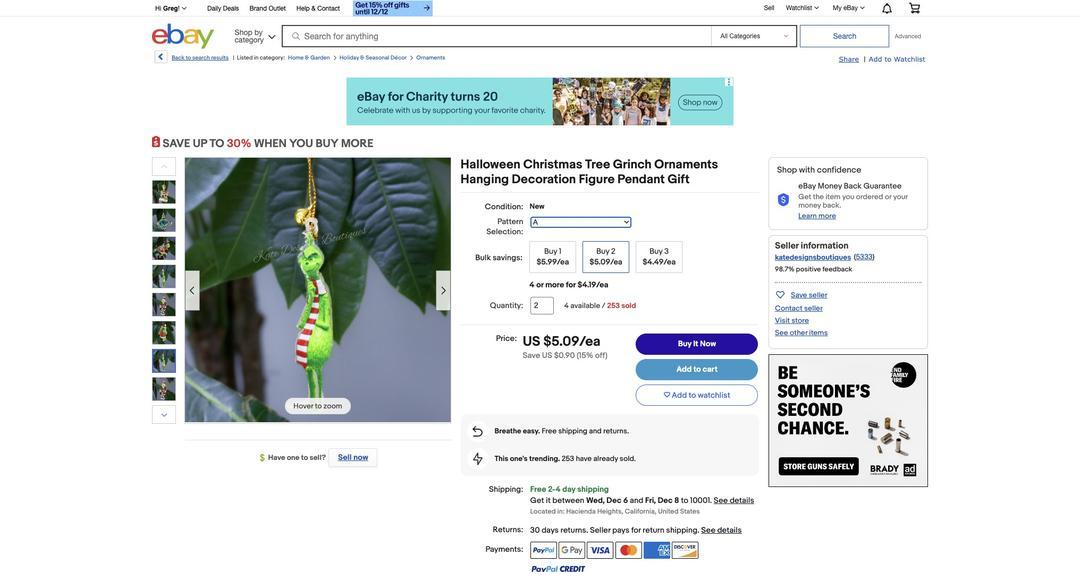 Task type: vqa. For each thing, say whether or not it's contained in the screenshot.
Payments:
yes



Task type: describe. For each thing, give the bounding box(es) containing it.
none submit inside shop by category banner
[[801, 25, 890, 47]]

0 horizontal spatial |
[[233, 54, 234, 61]]

outlet
[[269, 5, 286, 12]]

wed,
[[586, 496, 605, 506]]

master card image
[[616, 542, 642, 559]]

0 horizontal spatial back
[[172, 54, 185, 61]]

more inside us $5.09/ea main content
[[546, 280, 564, 290]]

add to watchlist link
[[869, 54, 926, 64]]

new
[[530, 202, 545, 211]]

0 vertical spatial shipping
[[559, 427, 588, 436]]

ornaments link
[[417, 54, 445, 61]]

category:
[[260, 54, 285, 61]]

your
[[894, 192, 908, 202]]

visa image
[[587, 542, 614, 559]]

0 horizontal spatial us
[[523, 334, 541, 350]]

$5.99/ea
[[537, 257, 569, 267]]

fri,
[[645, 496, 656, 506]]

this one's trending. 253 have already sold.
[[495, 455, 636, 464]]

shop by category button
[[230, 24, 278, 47]]

buy 2 $5.09/ea
[[590, 247, 623, 267]]

contact inside account navigation
[[317, 5, 340, 12]]

sell now
[[338, 453, 368, 463]]

add for add to watchlist
[[672, 391, 687, 401]]

1 vertical spatial for
[[632, 526, 641, 536]]

halloween christmas tree grinch ornaments hanging decoration figure pendant gift - picture 7 of 12 image
[[185, 157, 451, 422]]

katedesignsboutiques link
[[775, 253, 852, 262]]

holiday & seasonal décor link
[[340, 54, 407, 61]]

day
[[563, 485, 576, 495]]

1 horizontal spatial |
[[864, 55, 866, 64]]

$0.90
[[554, 351, 575, 361]]

pattern selection
[[487, 217, 524, 237]]

shop by category
[[235, 28, 264, 44]]

seasonal
[[366, 54, 389, 61]]

you
[[289, 137, 313, 151]]

décor
[[391, 54, 407, 61]]

daily deals
[[207, 5, 239, 12]]

sold.
[[620, 455, 636, 464]]

paypal image
[[530, 542, 557, 559]]

2 vertical spatial shipping
[[666, 526, 698, 536]]

1 vertical spatial details
[[718, 526, 742, 536]]

2
[[611, 247, 616, 257]]

seller for contact
[[805, 304, 823, 313]]

picture 7 of 12 image
[[153, 350, 175, 372]]

to right one
[[301, 454, 308, 463]]

& for seasonal
[[360, 54, 365, 61]]

4 for 4 or more for $4.19/ea
[[530, 280, 535, 290]]

help & contact
[[297, 5, 340, 12]]

save inside 'button'
[[791, 291, 808, 300]]

the
[[813, 192, 824, 202]]

1 horizontal spatial us
[[542, 351, 553, 361]]

more
[[341, 137, 374, 151]]

& for garden
[[305, 54, 309, 61]]

1 vertical spatial advertisement region
[[769, 355, 928, 488]]

states
[[680, 508, 700, 516]]

easy.
[[523, 427, 540, 436]]

shop for shop with confidence
[[777, 165, 797, 175]]

buy for buy 3
[[650, 247, 663, 257]]

save
[[163, 137, 190, 151]]

(
[[854, 253, 856, 262]]

1 dec from the left
[[607, 496, 622, 506]]

to inside share | add to watchlist
[[885, 55, 892, 63]]

one
[[287, 454, 300, 463]]

0 vertical spatial ornaments
[[417, 54, 445, 61]]

my ebay
[[833, 4, 858, 12]]

picture 3 of 12 image
[[153, 237, 175, 260]]

your shopping cart image
[[909, 3, 921, 13]]

tree
[[585, 157, 610, 172]]

0 horizontal spatial and
[[589, 427, 602, 436]]

with details__icon image for this one's trending.
[[473, 453, 483, 466]]

savings:
[[493, 253, 523, 263]]

picture 5 of 12 image
[[153, 294, 175, 316]]

to inside back to search results link
[[186, 54, 191, 61]]

see other items link
[[775, 329, 828, 338]]

picture 4 of 12 image
[[153, 265, 175, 288]]

garden
[[311, 54, 330, 61]]

watchlist
[[698, 391, 731, 401]]

share | add to watchlist
[[839, 55, 926, 64]]

daily
[[207, 5, 221, 12]]

halloween christmas tree grinch ornaments hanging decoration figure pendant gift
[[461, 157, 718, 187]]

0 horizontal spatial advertisement region
[[347, 78, 734, 125]]

add for add to cart
[[677, 365, 692, 375]]

account navigation
[[149, 0, 928, 18]]

breathe easy. free shipping and returns.
[[495, 427, 629, 436]]

have
[[576, 455, 592, 464]]

shop by category banner
[[149, 0, 928, 52]]

available
[[571, 302, 600, 311]]

back to search results
[[172, 54, 229, 61]]

by
[[255, 28, 263, 36]]

. inside free 2-4 day shipping get it between wed, dec 6 and fri, dec 8 to 10001 . see details located in: hacienda heights, california, united states
[[710, 496, 712, 506]]

greg
[[163, 5, 178, 12]]

to inside add to watchlist button
[[689, 391, 696, 401]]

1 vertical spatial see details link
[[702, 526, 742, 536]]

hacienda
[[566, 508, 596, 516]]

between
[[553, 496, 585, 506]]

save inside us $5.09/ea save us $0.90 (15% off)
[[523, 351, 541, 361]]

you
[[843, 192, 855, 202]]

buy 3 $4.49/ea
[[643, 247, 676, 267]]

add to watchlist button
[[636, 385, 759, 406]]

help
[[297, 5, 310, 12]]

to inside free 2-4 day shipping get it between wed, dec 6 and fri, dec 8 to 10001 . see details located in: hacienda heights, california, united states
[[681, 496, 689, 506]]

have one to sell?
[[268, 454, 326, 463]]

back to search results link
[[154, 51, 229, 67]]

4 inside free 2-4 day shipping get it between wed, dec 6 and fri, dec 8 to 10001 . see details located in: hacienda heights, california, united states
[[556, 485, 561, 495]]

learn
[[799, 212, 817, 221]]

home
[[288, 54, 304, 61]]

98.7%
[[775, 265, 795, 274]]

4 for 4 available / 253 sold
[[565, 302, 569, 311]]

sell for sell now
[[338, 453, 352, 463]]

quantity:
[[490, 301, 524, 311]]

money
[[818, 181, 842, 191]]

253 for sold
[[607, 302, 620, 311]]

Quantity: text field
[[530, 297, 554, 315]]

get inside ebay money back guarantee get the item you ordered or your money back. learn more
[[799, 192, 812, 202]]

buy inside "link"
[[678, 339, 692, 349]]

3
[[665, 247, 669, 257]]

buy it now link
[[636, 334, 759, 355]]

10001
[[690, 496, 710, 506]]

$5.09/ea inside us $5.09/ea save us $0.90 (15% off)
[[544, 334, 601, 350]]

picture 8 of 12 image
[[153, 378, 175, 401]]

my
[[833, 4, 842, 12]]

0 vertical spatial see details link
[[714, 496, 755, 506]]

now
[[700, 339, 716, 349]]

money
[[799, 201, 821, 210]]

buy for buy 1
[[544, 247, 557, 257]]

information
[[801, 241, 849, 252]]

buy
[[316, 137, 339, 151]]

1
[[559, 247, 562, 257]]

holiday
[[340, 54, 359, 61]]

0 horizontal spatial for
[[566, 280, 576, 290]]

us $5.09/ea save us $0.90 (15% off)
[[523, 334, 608, 361]]

sell link
[[760, 4, 780, 11]]

heights,
[[598, 508, 624, 516]]

or inside us $5.09/ea main content
[[536, 280, 544, 290]]

to inside add to cart link
[[694, 365, 701, 375]]

picture 6 of 12 image
[[153, 322, 175, 345]]

home & garden
[[288, 54, 330, 61]]

deals
[[223, 5, 239, 12]]

christmas
[[523, 157, 583, 172]]

pattern
[[498, 217, 524, 227]]



Task type: locate. For each thing, give the bounding box(es) containing it.
0 horizontal spatial ornaments
[[417, 54, 445, 61]]

1 horizontal spatial sell
[[764, 4, 775, 11]]

discover image
[[672, 542, 699, 559]]

& right 'help'
[[312, 5, 316, 12]]

1 horizontal spatial back
[[844, 181, 862, 191]]

1 vertical spatial 253
[[562, 455, 574, 464]]

to right 8
[[681, 496, 689, 506]]

shop left with
[[777, 165, 797, 175]]

seller inside us $5.09/ea main content
[[590, 526, 611, 536]]

located
[[530, 508, 556, 516]]

get
[[799, 192, 812, 202], [530, 496, 544, 506]]

returns:
[[493, 525, 524, 536]]

0 horizontal spatial ebay
[[799, 181, 816, 191]]

1 horizontal spatial save
[[791, 291, 808, 300]]

0 vertical spatial free
[[542, 427, 557, 436]]

sell left watchlist link
[[764, 4, 775, 11]]

visit
[[775, 316, 790, 325]]

dec left 6
[[607, 496, 622, 506]]

buy left 2
[[597, 247, 610, 257]]

home & garden link
[[288, 54, 330, 61]]

breathe
[[495, 427, 521, 436]]

see right 10001
[[714, 496, 728, 506]]

1 horizontal spatial watchlist
[[894, 55, 926, 63]]

None submit
[[801, 25, 890, 47]]

back inside ebay money back guarantee get the item you ordered or your money back. learn more
[[844, 181, 862, 191]]

to down advanced link
[[885, 55, 892, 63]]

get left it
[[530, 496, 544, 506]]

it
[[546, 496, 551, 506]]

for
[[566, 280, 576, 290], [632, 526, 641, 536]]

. down states
[[698, 526, 700, 536]]

shop inside shop by category
[[235, 28, 252, 36]]

1 vertical spatial see
[[714, 496, 728, 506]]

ebay right my
[[844, 4, 858, 12]]

buy inside buy 3 $4.49/ea
[[650, 247, 663, 257]]

0 vertical spatial ebay
[[844, 4, 858, 12]]

8
[[675, 496, 679, 506]]

1 vertical spatial and
[[630, 496, 644, 506]]

0 vertical spatial details
[[730, 496, 755, 506]]

0 horizontal spatial 253
[[562, 455, 574, 464]]

cart
[[703, 365, 718, 375]]

to left "cart"
[[694, 365, 701, 375]]

0 vertical spatial or
[[885, 192, 892, 202]]

2 vertical spatial see
[[702, 526, 716, 536]]

1 vertical spatial free
[[530, 485, 547, 495]]

& right home
[[305, 54, 309, 61]]

0 horizontal spatial shop
[[235, 28, 252, 36]]

get inside free 2-4 day shipping get it between wed, dec 6 and fri, dec 8 to 10001 . see details located in: hacienda heights, california, united states
[[530, 496, 544, 506]]

buy left 1
[[544, 247, 557, 257]]

add inside share | add to watchlist
[[869, 55, 883, 63]]

1 vertical spatial back
[[844, 181, 862, 191]]

see inside contact seller visit store see other items
[[775, 329, 789, 338]]

back left search
[[172, 54, 185, 61]]

watchlist down advanced link
[[894, 55, 926, 63]]

search
[[192, 54, 210, 61]]

ornaments inside halloween christmas tree grinch ornaments hanging decoration figure pendant gift
[[655, 157, 718, 172]]

0 vertical spatial watchlist
[[786, 4, 813, 12]]

1 horizontal spatial ornaments
[[655, 157, 718, 172]]

returns
[[561, 526, 586, 536]]

0 horizontal spatial or
[[536, 280, 544, 290]]

save seller
[[791, 291, 828, 300]]

1 vertical spatial with details__icon image
[[473, 426, 483, 437]]

hanging
[[461, 172, 509, 187]]

0 vertical spatial sell
[[764, 4, 775, 11]]

guarantee
[[864, 181, 902, 191]]

& inside account navigation
[[312, 5, 316, 12]]

$5.09/ea up $0.90
[[544, 334, 601, 350]]

seller inside seller information katedesignsboutiques ( 5333 ) 98.7% positive feedback
[[775, 241, 799, 252]]

contact right 'help'
[[317, 5, 340, 12]]

dollar sign image
[[260, 454, 268, 463]]

visit store link
[[775, 316, 809, 325]]

shop with confidence
[[777, 165, 862, 175]]

1 vertical spatial 4
[[565, 302, 569, 311]]

sell for sell
[[764, 4, 775, 11]]

paypal credit image
[[530, 566, 586, 573]]

other
[[790, 329, 808, 338]]

| right share button
[[864, 55, 866, 64]]

ebay inside account navigation
[[844, 4, 858, 12]]

with details__icon image for breathe easy.
[[473, 426, 483, 437]]

my ebay link
[[827, 2, 870, 14]]

add right share
[[869, 55, 883, 63]]

more inside ebay money back guarantee get the item you ordered or your money back. learn more
[[819, 212, 836, 221]]

buy left it
[[678, 339, 692, 349]]

1 vertical spatial add
[[677, 365, 692, 375]]

payments:
[[486, 545, 524, 555]]

!
[[178, 5, 180, 12]]

and inside free 2-4 day shipping get it between wed, dec 6 and fri, dec 8 to 10001 . see details located in: hacienda heights, california, united states
[[630, 496, 644, 506]]

. down hacienda
[[586, 526, 588, 536]]

save up the contact seller link
[[791, 291, 808, 300]]

save
[[791, 291, 808, 300], [523, 351, 541, 361]]

with details__icon image
[[777, 194, 790, 207], [473, 426, 483, 437], [473, 453, 483, 466]]

0 horizontal spatial sell
[[338, 453, 352, 463]]

1 vertical spatial sell
[[338, 453, 352, 463]]

0 horizontal spatial more
[[546, 280, 564, 290]]

brand outlet link
[[250, 3, 286, 15]]

0 vertical spatial seller
[[775, 241, 799, 252]]

shipping up discover image
[[666, 526, 698, 536]]

or down the guarantee
[[885, 192, 892, 202]]

0 horizontal spatial save
[[523, 351, 541, 361]]

4 up quantity: text box
[[530, 280, 535, 290]]

0 horizontal spatial contact
[[317, 5, 340, 12]]

0 horizontal spatial seller
[[590, 526, 611, 536]]

us $5.09/ea main content
[[461, 157, 760, 573]]

pays
[[613, 526, 630, 536]]

details inside free 2-4 day shipping get it between wed, dec 6 and fri, dec 8 to 10001 . see details located in: hacienda heights, california, united states
[[730, 496, 755, 506]]

for right pays
[[632, 526, 641, 536]]

contact seller link
[[775, 304, 823, 313]]

and left returns.
[[589, 427, 602, 436]]

with details__icon image for ebay money back guarantee
[[777, 194, 790, 207]]

0 vertical spatial save
[[791, 291, 808, 300]]

1 vertical spatial shop
[[777, 165, 797, 175]]

| listed in category:
[[233, 54, 285, 61]]

seller up the contact seller link
[[809, 291, 828, 300]]

add
[[869, 55, 883, 63], [677, 365, 692, 375], [672, 391, 687, 401]]

0 vertical spatial 253
[[607, 302, 620, 311]]

$5.09/ea
[[590, 257, 623, 267], [544, 334, 601, 350]]

seller
[[809, 291, 828, 300], [805, 304, 823, 313]]

shop for shop by category
[[235, 28, 252, 36]]

0 vertical spatial $5.09/ea
[[590, 257, 623, 267]]

picture 2 of 12 image
[[153, 209, 175, 232]]

sold
[[622, 302, 636, 311]]

0 vertical spatial seller
[[809, 291, 828, 300]]

4
[[530, 280, 535, 290], [565, 302, 569, 311], [556, 485, 561, 495]]

0 vertical spatial add
[[869, 55, 883, 63]]

learn more link
[[799, 212, 836, 221]]

4 or more for $4.19/ea
[[530, 280, 609, 290]]

to left watchlist
[[689, 391, 696, 401]]

us right price:
[[523, 334, 541, 350]]

0 vertical spatial more
[[819, 212, 836, 221]]

shipping inside free 2-4 day shipping get it between wed, dec 6 and fri, dec 8 to 10001 . see details located in: hacienda heights, california, united states
[[578, 485, 609, 495]]

1 vertical spatial shipping
[[578, 485, 609, 495]]

to left search
[[186, 54, 191, 61]]

see down visit
[[775, 329, 789, 338]]

for left $4.19/ea
[[566, 280, 576, 290]]

free right easy.
[[542, 427, 557, 436]]

1 vertical spatial watchlist
[[894, 55, 926, 63]]

1 vertical spatial seller
[[805, 304, 823, 313]]

253 left have
[[562, 455, 574, 464]]

0 horizontal spatial dec
[[607, 496, 622, 506]]

decoration
[[512, 172, 576, 187]]

with details__icon image left this
[[473, 453, 483, 466]]

0 vertical spatial back
[[172, 54, 185, 61]]

1 horizontal spatial more
[[819, 212, 836, 221]]

save left $0.90
[[523, 351, 541, 361]]

with details__icon image left breathe
[[473, 426, 483, 437]]

buy inside buy 1 $5.99/ea
[[544, 247, 557, 257]]

advertisement region
[[347, 78, 734, 125], [769, 355, 928, 488]]

0 vertical spatial shop
[[235, 28, 252, 36]]

$4.19/ea
[[578, 280, 609, 290]]

30%
[[227, 137, 251, 151]]

seller for save
[[809, 291, 828, 300]]

grinch
[[613, 157, 652, 172]]

0 vertical spatial 4
[[530, 280, 535, 290]]

when
[[254, 137, 287, 151]]

0 vertical spatial contact
[[317, 5, 340, 12]]

1 horizontal spatial shop
[[777, 165, 797, 175]]

seller inside 'button'
[[809, 291, 828, 300]]

contact inside contact seller visit store see other items
[[775, 304, 803, 313]]

1 horizontal spatial &
[[312, 5, 316, 12]]

& right holiday
[[360, 54, 365, 61]]

$5.09/ea down 2
[[590, 257, 623, 267]]

2 horizontal spatial 4
[[565, 302, 569, 311]]

more down back. at the top right of the page
[[819, 212, 836, 221]]

google pay image
[[559, 542, 585, 559]]

0 vertical spatial see
[[775, 329, 789, 338]]

positive
[[796, 265, 821, 274]]

in
[[254, 54, 259, 61]]

1 horizontal spatial for
[[632, 526, 641, 536]]

0 vertical spatial with details__icon image
[[777, 194, 790, 207]]

seller up visa image
[[590, 526, 611, 536]]

get an extra 15% off image
[[353, 1, 433, 16]]

daily deals link
[[207, 3, 239, 15]]

american express image
[[644, 542, 671, 559]]

2 horizontal spatial &
[[360, 54, 365, 61]]

price:
[[496, 334, 517, 344]]

sell left "now"
[[338, 453, 352, 463]]

1 horizontal spatial 4
[[556, 485, 561, 495]]

and right 6
[[630, 496, 644, 506]]

category
[[235, 35, 264, 44]]

ebay up the
[[799, 181, 816, 191]]

shipping up this one's trending. 253 have already sold.
[[559, 427, 588, 436]]

2 dec from the left
[[658, 496, 673, 506]]

1 horizontal spatial seller
[[775, 241, 799, 252]]

results
[[211, 54, 229, 61]]

253 for have
[[562, 455, 574, 464]]

1 horizontal spatial .
[[698, 526, 700, 536]]

feedback
[[823, 265, 853, 274]]

253 right the /
[[607, 302, 620, 311]]

1 vertical spatial get
[[530, 496, 544, 506]]

confidence
[[817, 165, 862, 175]]

sell now link
[[326, 449, 378, 467]]

30
[[530, 526, 540, 536]]

with details__icon image left money
[[777, 194, 790, 207]]

2 vertical spatial 4
[[556, 485, 561, 495]]

6
[[623, 496, 628, 506]]

sell inside account navigation
[[764, 4, 775, 11]]

0 horizontal spatial .
[[586, 526, 588, 536]]

1 horizontal spatial 253
[[607, 302, 620, 311]]

back up you
[[844, 181, 862, 191]]

more down $5.99/ea
[[546, 280, 564, 290]]

Search for anything text field
[[283, 26, 710, 46]]

1 vertical spatial seller
[[590, 526, 611, 536]]

1 horizontal spatial dec
[[658, 496, 673, 506]]

see details link right 10001
[[714, 496, 755, 506]]

add inside button
[[672, 391, 687, 401]]

2 vertical spatial with details__icon image
[[473, 453, 483, 466]]

| left listed in the left top of the page
[[233, 54, 234, 61]]

share button
[[839, 54, 860, 64]]

or inside ebay money back guarantee get the item you ordered or your money back. learn more
[[885, 192, 892, 202]]

add down add to cart link
[[672, 391, 687, 401]]

store
[[792, 316, 809, 325]]

& for contact
[[312, 5, 316, 12]]

help & contact link
[[297, 3, 340, 15]]

0 horizontal spatial watchlist
[[786, 4, 813, 12]]

4 left day
[[556, 485, 561, 495]]

back.
[[823, 201, 842, 210]]

1 vertical spatial or
[[536, 280, 544, 290]]

.
[[710, 496, 712, 506], [586, 526, 588, 536], [698, 526, 700, 536]]

1 horizontal spatial or
[[885, 192, 892, 202]]

free
[[542, 427, 557, 436], [530, 485, 547, 495]]

ebay money back guarantee get the item you ordered or your money back. learn more
[[799, 181, 908, 221]]

0 vertical spatial and
[[589, 427, 602, 436]]

0 vertical spatial get
[[799, 192, 812, 202]]

buy inside buy 2 $5.09/ea
[[597, 247, 610, 257]]

2-
[[548, 485, 556, 495]]

contact seller visit store see other items
[[775, 304, 828, 338]]

free left "2-"
[[530, 485, 547, 495]]

contact
[[317, 5, 340, 12], [775, 304, 803, 313]]

0 horizontal spatial 4
[[530, 280, 535, 290]]

1 horizontal spatial ebay
[[844, 4, 858, 12]]

1 vertical spatial more
[[546, 280, 564, 290]]

returns.
[[604, 427, 629, 436]]

seller inside contact seller visit store see other items
[[805, 304, 823, 313]]

picture 1 of 12 image
[[153, 181, 175, 204]]

seller information katedesignsboutiques ( 5333 ) 98.7% positive feedback
[[775, 241, 875, 274]]

free inside free 2-4 day shipping get it between wed, dec 6 and fri, dec 8 to 10001 . see details located in: hacienda heights, california, united states
[[530, 485, 547, 495]]

condition:
[[485, 202, 524, 212]]

shop left the by
[[235, 28, 252, 36]]

get left the
[[799, 192, 812, 202]]

1 vertical spatial contact
[[775, 304, 803, 313]]

1 vertical spatial ebay
[[799, 181, 816, 191]]

ebay
[[844, 4, 858, 12], [799, 181, 816, 191]]

1 horizontal spatial get
[[799, 192, 812, 202]]

california,
[[625, 508, 657, 516]]

trending.
[[530, 455, 560, 464]]

. right 8
[[710, 496, 712, 506]]

$4.49/ea
[[643, 257, 676, 267]]

see down 10001
[[702, 526, 716, 536]]

seller
[[775, 241, 799, 252], [590, 526, 611, 536]]

gift
[[668, 172, 690, 187]]

1 horizontal spatial advertisement region
[[769, 355, 928, 488]]

contact up "visit store" "link"
[[775, 304, 803, 313]]

us
[[523, 334, 541, 350], [542, 351, 553, 361]]

watchlist inside account navigation
[[786, 4, 813, 12]]

add left "cart"
[[677, 365, 692, 375]]

0 vertical spatial advertisement region
[[347, 78, 734, 125]]

buy left 3
[[650, 247, 663, 257]]

seller up 98.7% at the right top of page
[[775, 241, 799, 252]]

add to watchlist
[[672, 391, 731, 401]]

figure
[[579, 172, 615, 187]]

0 vertical spatial for
[[566, 280, 576, 290]]

watchlist inside share | add to watchlist
[[894, 55, 926, 63]]

1 vertical spatial $5.09/ea
[[544, 334, 601, 350]]

dec up united
[[658, 496, 673, 506]]

watchlist
[[786, 4, 813, 12], [894, 55, 926, 63]]

pendant
[[618, 172, 665, 187]]

1 vertical spatial save
[[523, 351, 541, 361]]

advanced link
[[890, 26, 927, 47]]

see details link down 10001
[[702, 526, 742, 536]]

buy
[[544, 247, 557, 257], [597, 247, 610, 257], [650, 247, 663, 257], [678, 339, 692, 349]]

4 left available
[[565, 302, 569, 311]]

bulk savings:
[[476, 253, 523, 263]]

buy for buy 2
[[597, 247, 610, 257]]

|
[[233, 54, 234, 61], [864, 55, 866, 64]]

0 horizontal spatial get
[[530, 496, 544, 506]]

2 vertical spatial add
[[672, 391, 687, 401]]

shipping
[[559, 427, 588, 436], [578, 485, 609, 495], [666, 526, 698, 536]]

seller down save seller
[[805, 304, 823, 313]]

us left $0.90
[[542, 351, 553, 361]]

0 horizontal spatial &
[[305, 54, 309, 61]]

shipping up "wed,"
[[578, 485, 609, 495]]

ebay inside ebay money back guarantee get the item you ordered or your money back. learn more
[[799, 181, 816, 191]]

watchlist right the sell link
[[786, 4, 813, 12]]

see inside free 2-4 day shipping get it between wed, dec 6 and fri, dec 8 to 10001 . see details located in: hacienda heights, california, united states
[[714, 496, 728, 506]]

1 horizontal spatial and
[[630, 496, 644, 506]]

more
[[819, 212, 836, 221], [546, 280, 564, 290]]

or up quantity: text box
[[536, 280, 544, 290]]



